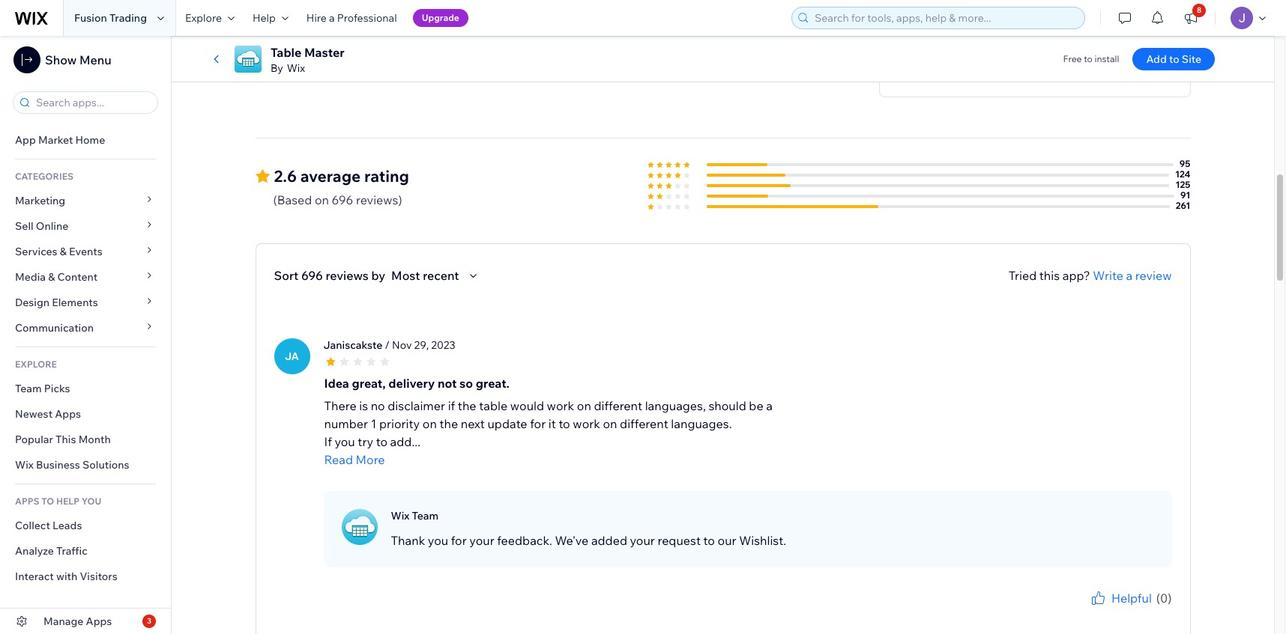Task type: describe. For each thing, give the bounding box(es) containing it.
tried this app? write a review
[[1009, 268, 1172, 283]]

124
[[1175, 168, 1191, 180]]

interact
[[15, 570, 54, 584]]

fusion
[[74, 11, 107, 25]]

explore
[[185, 11, 222, 25]]

thank for thank you for your feedback
[[1053, 608, 1079, 619]]

reviews)
[[356, 192, 402, 207]]

menu
[[79, 52, 111, 67]]

languages,
[[645, 398, 706, 413]]

no
[[371, 398, 385, 413]]

upgrade button
[[413, 9, 468, 27]]

thank for thank you for your feedback. we've added your request to our wishlist.
[[391, 533, 425, 548]]

leads
[[52, 519, 82, 533]]

you inside the idea great, delivery not so great. there is no disclaimer if the table would work on different languages, should be a number 1 priority on the next update for it to work on different languages. if you try to add... read more
[[335, 434, 355, 449]]

show menu button
[[13, 46, 111, 73]]

team inside sidebar element
[[15, 382, 42, 396]]

update
[[487, 416, 527, 431]]

1 horizontal spatial 696
[[332, 192, 353, 207]]

on down disclaimer
[[423, 416, 437, 431]]

wix inside table master by wix
[[287, 61, 305, 75]]

communication
[[15, 322, 96, 335]]

help
[[56, 496, 79, 507]]

add
[[1146, 52, 1167, 66]]

sell online
[[15, 220, 68, 233]]

by
[[271, 61, 283, 75]]

nov
[[392, 338, 412, 352]]

team picks link
[[0, 376, 171, 402]]

more
[[356, 452, 385, 467]]

wishlist.
[[739, 533, 786, 548]]

reviews
[[326, 268, 369, 283]]

if
[[448, 398, 455, 413]]

to right the try
[[376, 434, 387, 449]]

wix business solutions link
[[0, 453, 171, 478]]

team picks
[[15, 382, 70, 396]]

try
[[358, 434, 373, 449]]

contact us for support
[[916, 47, 1026, 60]]

media
[[15, 271, 46, 284]]

2.6
[[274, 166, 297, 186]]

contact
[[916, 47, 955, 60]]

hire
[[306, 11, 327, 25]]

add to site
[[1146, 52, 1201, 66]]

popular this month
[[15, 433, 111, 447]]

wix business solutions
[[15, 459, 129, 472]]

manage
[[43, 615, 84, 629]]

to right free at the right of page
[[1084, 53, 1093, 64]]

free
[[1063, 53, 1082, 64]]

analyze traffic link
[[0, 539, 171, 564]]

add...
[[390, 434, 420, 449]]

languages.
[[671, 416, 732, 431]]

interact with visitors link
[[0, 564, 171, 590]]

idea
[[324, 376, 349, 391]]

priority
[[379, 416, 420, 431]]

hire a professional
[[306, 11, 397, 25]]

trading
[[109, 11, 147, 25]]

upgrade
[[422, 12, 459, 23]]

newest
[[15, 408, 53, 421]]

0 vertical spatial a
[[329, 11, 335, 25]]

professional
[[337, 11, 397, 25]]

number
[[324, 416, 368, 431]]

table master logo image
[[235, 46, 262, 73]]

it
[[548, 416, 556, 431]]

0 vertical spatial the
[[458, 398, 476, 413]]

0 vertical spatial work
[[547, 398, 574, 413]]

Search for tools, apps, help & more... field
[[810, 7, 1080, 28]]

request
[[658, 533, 701, 548]]

master
[[304, 45, 345, 60]]

visit
[[916, 24, 937, 38]]

0 vertical spatial different
[[594, 398, 642, 413]]

visit our website link
[[898, 24, 998, 38]]

helpful
[[1111, 591, 1152, 606]]

2 horizontal spatial a
[[1126, 268, 1133, 283]]

1
[[371, 416, 376, 431]]

you
[[81, 496, 101, 507]]

month
[[78, 433, 111, 447]]

newest apps link
[[0, 402, 171, 427]]

helpful button
[[1089, 590, 1152, 608]]

app?
[[1063, 268, 1090, 283]]

most
[[391, 268, 420, 283]]

newest apps
[[15, 408, 81, 421]]

marketing link
[[0, 188, 171, 214]]

table
[[479, 398, 507, 413]]

design elements
[[15, 296, 98, 310]]

0 horizontal spatial 696
[[301, 268, 323, 283]]

your for thank you for your feedback. we've added your request to our wishlist.
[[469, 533, 494, 548]]

you for thank you for your feedback. we've added your request to our wishlist.
[[428, 533, 448, 548]]

business
[[36, 459, 80, 472]]

write
[[1093, 268, 1123, 283]]

table master by wix
[[271, 45, 345, 75]]

content
[[57, 271, 98, 284]]

with
[[56, 570, 77, 584]]

show menu
[[45, 52, 111, 67]]

disclaimer
[[388, 398, 445, 413]]

support
[[987, 47, 1026, 60]]

1 vertical spatial different
[[620, 416, 668, 431]]

analyze traffic
[[15, 545, 87, 558]]



Task type: locate. For each thing, give the bounding box(es) containing it.
0 vertical spatial apps
[[55, 408, 81, 421]]

1 vertical spatial work
[[573, 416, 600, 431]]

& left events
[[60, 245, 67, 259]]

visitors
[[80, 570, 118, 584]]

1 vertical spatial apps
[[86, 615, 112, 629]]

0 horizontal spatial &
[[48, 271, 55, 284]]

we've
[[555, 533, 589, 548]]

categories
[[15, 171, 73, 182]]

&
[[60, 245, 67, 259], [48, 271, 55, 284]]

0 vertical spatial you
[[335, 434, 355, 449]]

a right be
[[766, 398, 773, 413]]

thank down wix team
[[391, 533, 425, 548]]

apps for newest apps
[[55, 408, 81, 421]]

online
[[36, 220, 68, 233]]

sort 696 reviews by
[[274, 268, 385, 283]]

2 horizontal spatial wix
[[391, 509, 409, 523]]

the down if
[[440, 416, 458, 431]]

0 vertical spatial our
[[939, 24, 956, 38]]

a right write
[[1126, 268, 1133, 283]]

wix for wix business solutions
[[15, 459, 34, 472]]

picks
[[44, 382, 70, 396]]

apps up this
[[55, 408, 81, 421]]

0 horizontal spatial a
[[329, 11, 335, 25]]

0 vertical spatial &
[[60, 245, 67, 259]]

your for thank you for your feedback
[[1112, 608, 1131, 619]]

to inside button
[[1169, 52, 1179, 66]]

you for thank you for your feedback
[[1081, 608, 1096, 619]]

services & events link
[[0, 239, 171, 265]]

popular
[[15, 433, 53, 447]]

261
[[1176, 200, 1191, 211]]

1 vertical spatial wix
[[15, 459, 34, 472]]

you right if
[[335, 434, 355, 449]]

0 vertical spatial 696
[[332, 192, 353, 207]]

if
[[324, 434, 332, 449]]

most recent button
[[391, 267, 482, 285]]

visit our website
[[916, 24, 998, 38]]

1 horizontal spatial your
[[630, 533, 655, 548]]

idea great, delivery not so great. there is no disclaimer if the table would work on different languages, should be a number 1 priority on the next update for it to work on different languages. if you try to add... read more
[[324, 376, 773, 467]]

0 horizontal spatial your
[[469, 533, 494, 548]]

/
[[385, 338, 390, 352]]

& for content
[[48, 271, 55, 284]]

1 vertical spatial the
[[440, 416, 458, 431]]

to left site
[[1169, 52, 1179, 66]]

apps to help you
[[15, 496, 101, 507]]

1 horizontal spatial our
[[939, 24, 956, 38]]

our left wishlist.
[[718, 533, 736, 548]]

0 vertical spatial team
[[15, 382, 42, 396]]

0 vertical spatial wix
[[287, 61, 305, 75]]

wix team
[[391, 509, 439, 523]]

delivery
[[388, 376, 435, 391]]

sort
[[274, 268, 299, 283]]

1 vertical spatial team
[[412, 509, 439, 523]]

for right us
[[971, 47, 985, 60]]

apps right manage
[[86, 615, 112, 629]]

2.6 average rating
[[274, 166, 409, 186]]

add to site button
[[1133, 48, 1215, 70]]

0 horizontal spatial thank
[[391, 533, 425, 548]]

different down languages, at the right bottom of page
[[620, 416, 668, 431]]

to
[[1169, 52, 1179, 66], [1084, 53, 1093, 64], [559, 416, 570, 431], [376, 434, 387, 449], [703, 533, 715, 548]]

Search apps... field
[[31, 92, 153, 113]]

wix right w i icon
[[391, 509, 409, 523]]

1 horizontal spatial apps
[[86, 615, 112, 629]]

0 horizontal spatial you
[[335, 434, 355, 449]]

0 horizontal spatial team
[[15, 382, 42, 396]]

2 horizontal spatial you
[[1081, 608, 1096, 619]]

app market home link
[[0, 127, 171, 153]]

to right 'it'
[[559, 416, 570, 431]]

for for thank you for your feedback
[[1098, 608, 1110, 619]]

work up 'it'
[[547, 398, 574, 413]]

wix
[[287, 61, 305, 75], [15, 459, 34, 472], [391, 509, 409, 523]]

your right added
[[630, 533, 655, 548]]

0 horizontal spatial wix
[[15, 459, 34, 472]]

apps inside newest apps 'link'
[[55, 408, 81, 421]]

media & content link
[[0, 265, 171, 290]]

feedback
[[1133, 608, 1172, 619]]

you
[[335, 434, 355, 449], [428, 533, 448, 548], [1081, 608, 1096, 619]]

& for events
[[60, 245, 67, 259]]

popular this month link
[[0, 427, 171, 453]]

1 horizontal spatial a
[[766, 398, 773, 413]]

1 horizontal spatial team
[[412, 509, 439, 523]]

1 vertical spatial 696
[[301, 268, 323, 283]]

elements
[[52, 296, 98, 310]]

sidebar element
[[0, 36, 172, 635]]

for left 'it'
[[530, 416, 546, 431]]

us
[[957, 47, 969, 60]]

0 vertical spatial thank
[[391, 533, 425, 548]]

for left feedback
[[1098, 608, 1110, 619]]

different left languages, at the right bottom of page
[[594, 398, 642, 413]]

& right media
[[48, 271, 55, 284]]

wix down table on the top left of page
[[287, 61, 305, 75]]

read
[[324, 452, 353, 467]]

0 horizontal spatial our
[[718, 533, 736, 548]]

1 horizontal spatial you
[[428, 533, 448, 548]]

696
[[332, 192, 353, 207], [301, 268, 323, 283]]

table
[[271, 45, 302, 60]]

8 button
[[1174, 0, 1207, 36]]

to right request
[[703, 533, 715, 548]]

privacy policy link
[[898, 69, 983, 83]]

this
[[55, 433, 76, 447]]

on down average
[[315, 192, 329, 207]]

apps
[[55, 408, 81, 421], [86, 615, 112, 629]]

1 horizontal spatial &
[[60, 245, 67, 259]]

for for thank you for your feedback. we've added your request to our wishlist.
[[451, 533, 467, 548]]

interact with visitors
[[15, 570, 118, 584]]

manage apps
[[43, 615, 112, 629]]

work right 'it'
[[573, 416, 600, 431]]

app market home
[[15, 133, 105, 147]]

read more button
[[324, 451, 774, 469]]

team down explore
[[15, 382, 42, 396]]

added
[[591, 533, 627, 548]]

sell
[[15, 220, 33, 233]]

review
[[1135, 268, 1172, 283]]

on right would
[[577, 398, 591, 413]]

ja
[[285, 350, 299, 363]]

you down wix team
[[428, 533, 448, 548]]

thank
[[391, 533, 425, 548], [1053, 608, 1079, 619]]

privacy
[[916, 69, 951, 83]]

1 vertical spatial a
[[1126, 268, 1133, 283]]

team
[[15, 382, 42, 396], [412, 509, 439, 523]]

most recent
[[391, 268, 459, 283]]

your down helpful
[[1112, 608, 1131, 619]]

2 vertical spatial you
[[1081, 608, 1096, 619]]

1 vertical spatial you
[[428, 533, 448, 548]]

a inside the idea great, delivery not so great. there is no disclaimer if the table would work on different languages, should be a number 1 priority on the next update for it to work on different languages. if you try to add... read more
[[766, 398, 773, 413]]

2 vertical spatial a
[[766, 398, 773, 413]]

0 horizontal spatial apps
[[55, 408, 81, 421]]

on
[[315, 192, 329, 207], [577, 398, 591, 413], [423, 416, 437, 431], [603, 416, 617, 431]]

1 vertical spatial &
[[48, 271, 55, 284]]

our right visit
[[939, 24, 956, 38]]

your left feedback. at the bottom left of page
[[469, 533, 494, 548]]

2 vertical spatial wix
[[391, 509, 409, 523]]

work
[[547, 398, 574, 413], [573, 416, 600, 431]]

wix for wix team
[[391, 509, 409, 523]]

communication link
[[0, 316, 171, 341]]

thank left the 'helpful' button on the bottom right
[[1053, 608, 1079, 619]]

write a review button
[[1093, 267, 1172, 285]]

w i image
[[341, 509, 377, 545]]

sell online link
[[0, 214, 171, 239]]

on right 'it'
[[603, 416, 617, 431]]

696 right the sort
[[301, 268, 323, 283]]

95
[[1180, 158, 1191, 169]]

2 horizontal spatial your
[[1112, 608, 1131, 619]]

the
[[458, 398, 476, 413], [440, 416, 458, 431]]

for inside the idea great, delivery not so great. there is no disclaimer if the table would work on different languages, should be a number 1 priority on the next update for it to work on different languages. if you try to add... read more
[[530, 416, 546, 431]]

different
[[594, 398, 642, 413], [620, 416, 668, 431]]

696 down the '2.6 average rating'
[[332, 192, 353, 207]]

1 vertical spatial thank
[[1053, 608, 1079, 619]]

site
[[1182, 52, 1201, 66]]

services
[[15, 245, 57, 259]]

feedback.
[[497, 533, 552, 548]]

by
[[371, 268, 385, 283]]

for left feedback. at the bottom left of page
[[451, 533, 467, 548]]

125
[[1176, 179, 1191, 190]]

for for contact us for support
[[971, 47, 985, 60]]

1 horizontal spatial wix
[[287, 61, 305, 75]]

1 horizontal spatial thank
[[1053, 608, 1079, 619]]

you left feedback
[[1081, 608, 1096, 619]]

marketing
[[15, 194, 65, 208]]

should
[[709, 398, 746, 413]]

team right w i icon
[[412, 509, 439, 523]]

wix down popular
[[15, 459, 34, 472]]

install
[[1095, 53, 1119, 64]]

fusion trading
[[74, 11, 147, 25]]

the right if
[[458, 398, 476, 413]]

a right hire
[[329, 11, 335, 25]]

design elements link
[[0, 290, 171, 316]]

1 vertical spatial our
[[718, 533, 736, 548]]

wix inside wix business solutions link
[[15, 459, 34, 472]]

tried
[[1009, 268, 1037, 283]]

collect leads
[[15, 519, 82, 533]]

apps for manage apps
[[86, 615, 112, 629]]

(0)
[[1156, 591, 1172, 606]]



Task type: vqa. For each thing, say whether or not it's contained in the screenshot.
Type in choices for this option Type
no



